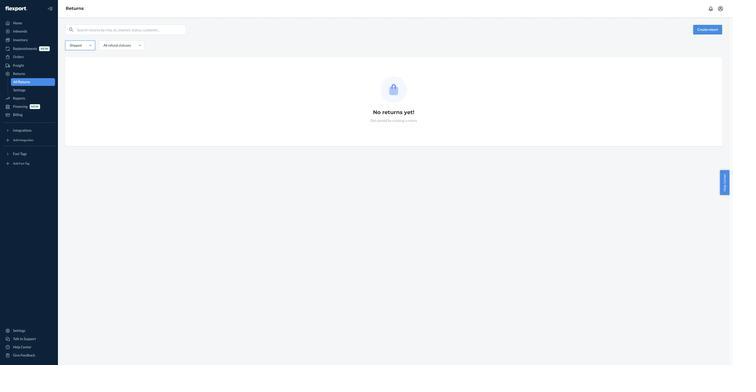 Task type: locate. For each thing, give the bounding box(es) containing it.
1 vertical spatial center
[[21, 346, 31, 350]]

1 horizontal spatial return
[[709, 28, 719, 32]]

help center link
[[3, 344, 55, 352]]

1 horizontal spatial returns link
[[66, 6, 84, 11]]

talk
[[13, 337, 19, 341]]

return right create
[[709, 28, 719, 32]]

get
[[371, 119, 376, 123]]

talk to support
[[13, 337, 36, 341]]

0 vertical spatial all
[[104, 43, 108, 47]]

add
[[13, 139, 18, 142], [13, 162, 18, 166]]

1 vertical spatial settings
[[13, 329, 25, 333]]

empty list image
[[381, 77, 407, 103]]

fast inside add fast tag link
[[19, 162, 25, 166]]

center
[[723, 174, 727, 184], [21, 346, 31, 350]]

0 horizontal spatial return
[[408, 119, 417, 123]]

1 vertical spatial return
[[408, 119, 417, 123]]

0 vertical spatial add
[[13, 139, 18, 142]]

settings link
[[11, 86, 55, 94], [3, 327, 55, 335]]

0 horizontal spatial help
[[13, 346, 20, 350]]

1 horizontal spatial all
[[104, 43, 108, 47]]

billing
[[13, 113, 23, 117]]

1 vertical spatial fast
[[19, 162, 25, 166]]

0 horizontal spatial new
[[31, 105, 39, 109]]

settings up reports
[[13, 88, 25, 92]]

new for financing
[[31, 105, 39, 109]]

create
[[698, 28, 708, 32]]

1 vertical spatial returns
[[13, 72, 25, 76]]

add left integration
[[13, 139, 18, 142]]

open notifications image
[[708, 6, 714, 12]]

2 vertical spatial returns
[[18, 80, 30, 84]]

a
[[405, 119, 407, 123]]

create return
[[698, 28, 719, 32]]

0 vertical spatial settings link
[[11, 86, 55, 94]]

returns
[[66, 6, 84, 11], [13, 72, 25, 76], [18, 80, 30, 84]]

create return button
[[694, 25, 723, 35]]

1 horizontal spatial help
[[723, 185, 727, 192]]

integration
[[19, 139, 34, 142]]

give
[[13, 354, 20, 358]]

help center
[[723, 174, 727, 192], [13, 346, 31, 350]]

yet!
[[404, 109, 415, 116]]

all
[[104, 43, 108, 47], [13, 80, 17, 84]]

add down fast tags
[[13, 162, 18, 166]]

1 vertical spatial help center
[[13, 346, 31, 350]]

returns link
[[66, 6, 84, 11], [3, 70, 55, 78]]

all down "freight"
[[13, 80, 17, 84]]

help
[[723, 185, 727, 192], [13, 346, 20, 350]]

new
[[41, 47, 48, 51], [31, 105, 39, 109]]

return
[[709, 28, 719, 32], [408, 119, 417, 123]]

creating
[[392, 119, 405, 123]]

settings link up support
[[3, 327, 55, 335]]

0 vertical spatial returns
[[66, 6, 84, 11]]

0 vertical spatial help
[[723, 185, 727, 192]]

0 horizontal spatial center
[[21, 346, 31, 350]]

all left 'refund'
[[104, 43, 108, 47]]

all for all returns
[[13, 80, 17, 84]]

1 horizontal spatial center
[[723, 174, 727, 184]]

feedback
[[21, 354, 35, 358]]

help inside button
[[723, 185, 727, 192]]

fast tags
[[13, 152, 27, 156]]

0 vertical spatial return
[[709, 28, 719, 32]]

statuses
[[119, 43, 131, 47]]

1 horizontal spatial new
[[41, 47, 48, 51]]

1 vertical spatial all
[[13, 80, 17, 84]]

1 add from the top
[[13, 139, 18, 142]]

integrations
[[13, 129, 32, 133]]

financing
[[13, 105, 28, 109]]

fast left tags
[[13, 152, 20, 156]]

give feedback button
[[3, 352, 55, 360]]

inventory link
[[3, 36, 55, 44]]

settings
[[13, 88, 25, 92], [13, 329, 25, 333]]

by
[[388, 119, 392, 123]]

0 horizontal spatial all
[[13, 80, 17, 84]]

1 vertical spatial returns link
[[3, 70, 55, 78]]

fast
[[13, 152, 20, 156], [19, 162, 25, 166]]

returns
[[383, 109, 403, 116]]

settings link down all returns link
[[11, 86, 55, 94]]

fast left "tag"
[[19, 162, 25, 166]]

2 add from the top
[[13, 162, 18, 166]]

tags
[[20, 152, 27, 156]]

0 vertical spatial fast
[[13, 152, 20, 156]]

new down reports link
[[31, 105, 39, 109]]

add integration link
[[3, 137, 55, 144]]

inbounds link
[[3, 28, 55, 35]]

1 vertical spatial add
[[13, 162, 18, 166]]

home
[[13, 21, 22, 25]]

0 vertical spatial center
[[723, 174, 727, 184]]

1 vertical spatial settings link
[[3, 327, 55, 335]]

1 vertical spatial new
[[31, 105, 39, 109]]

return right a
[[408, 119, 417, 123]]

0 vertical spatial new
[[41, 47, 48, 51]]

close navigation image
[[47, 6, 53, 12]]

new up 'orders' link
[[41, 47, 48, 51]]

settings up "to"
[[13, 329, 25, 333]]

add for add integration
[[13, 139, 18, 142]]

0 vertical spatial help center
[[723, 174, 727, 192]]

fast inside fast tags "dropdown button"
[[13, 152, 20, 156]]

1 horizontal spatial help center
[[723, 174, 727, 192]]

0 vertical spatial settings
[[13, 88, 25, 92]]



Task type: describe. For each thing, give the bounding box(es) containing it.
tag
[[25, 162, 29, 166]]

orders link
[[3, 53, 55, 61]]

help center button
[[721, 170, 730, 195]]

get started by creating a return
[[371, 119, 417, 123]]

refund
[[108, 43, 118, 47]]

help center inside button
[[723, 174, 727, 192]]

0 horizontal spatial help center
[[13, 346, 31, 350]]

reports
[[13, 96, 25, 101]]

integrations button
[[3, 127, 55, 135]]

inbounds
[[13, 29, 27, 33]]

all returns
[[13, 80, 30, 84]]

all returns link
[[11, 78, 55, 86]]

replenishments
[[13, 47, 37, 51]]

1 settings from the top
[[13, 88, 25, 92]]

add fast tag link
[[3, 160, 55, 168]]

1 vertical spatial help
[[13, 346, 20, 350]]

billing link
[[3, 111, 55, 119]]

add fast tag
[[13, 162, 29, 166]]

new for replenishments
[[41, 47, 48, 51]]

add integration
[[13, 139, 34, 142]]

2 settings from the top
[[13, 329, 25, 333]]

return inside 'button'
[[709, 28, 719, 32]]

center inside button
[[723, 174, 727, 184]]

Search returns by rma, id, channel, status, customer... text field
[[77, 25, 186, 35]]

reports link
[[3, 95, 55, 102]]

0 horizontal spatial returns link
[[3, 70, 55, 78]]

started
[[377, 119, 388, 123]]

home link
[[3, 19, 55, 27]]

all for all refund statuses
[[104, 43, 108, 47]]

no returns yet!
[[373, 109, 415, 116]]

support
[[24, 337, 36, 341]]

open account menu image
[[718, 6, 724, 12]]

flexport logo image
[[5, 6, 27, 11]]

returns inside all returns link
[[18, 80, 30, 84]]

add for add fast tag
[[13, 162, 18, 166]]

0 vertical spatial returns link
[[66, 6, 84, 11]]

freight
[[13, 64, 24, 68]]

to
[[20, 337, 23, 341]]

all refund statuses
[[104, 43, 131, 47]]

freight link
[[3, 62, 55, 70]]

talk to support button
[[3, 336, 55, 343]]

inventory
[[13, 38, 28, 42]]

no
[[373, 109, 381, 116]]

returns inside returns link
[[13, 72, 25, 76]]

fast tags button
[[3, 150, 55, 158]]

orders
[[13, 55, 24, 59]]

give feedback
[[13, 354, 35, 358]]

shipped
[[70, 43, 82, 47]]



Task type: vqa. For each thing, say whether or not it's contained in the screenshot.
The Replenishments
yes



